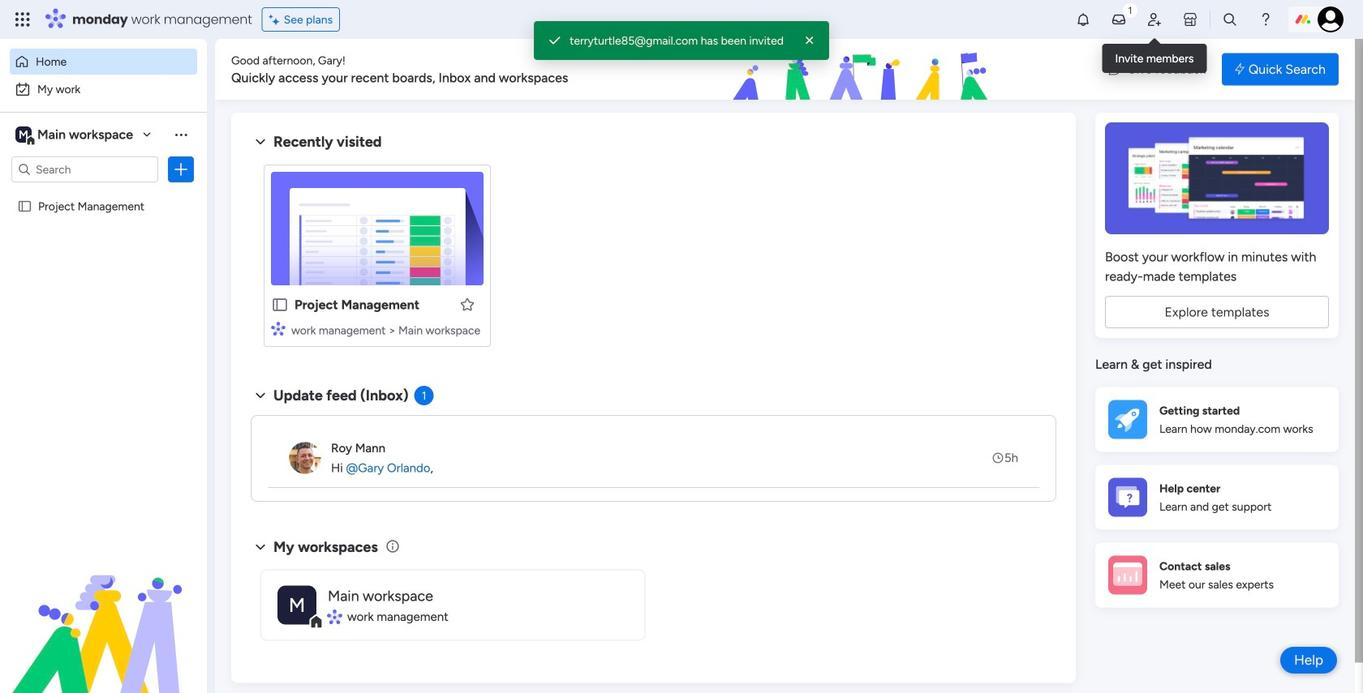 Task type: vqa. For each thing, say whether or not it's contained in the screenshot.
see plans image
yes



Task type: locate. For each thing, give the bounding box(es) containing it.
help image
[[1258, 11, 1274, 28]]

1 vertical spatial lottie animation image
[[0, 530, 207, 694]]

update feed image
[[1111, 11, 1127, 28]]

lottie animation image
[[636, 39, 1093, 101], [0, 530, 207, 694]]

v2 bolt switch image
[[1235, 60, 1245, 78]]

0 horizontal spatial lottie animation image
[[0, 530, 207, 694]]

monday marketplace image
[[1182, 11, 1199, 28]]

1 image
[[1123, 1, 1138, 19]]

close recently visited image
[[251, 132, 270, 152]]

1 horizontal spatial lottie animation element
[[636, 39, 1093, 101]]

lottie animation element
[[636, 39, 1093, 101], [0, 530, 207, 694]]

invite members image
[[1147, 11, 1163, 28]]

1 element
[[414, 386, 434, 406]]

workspace selection element
[[15, 125, 136, 146]]

0 horizontal spatial lottie animation element
[[0, 530, 207, 694]]

alert
[[534, 21, 829, 60]]

close update feed (inbox) image
[[251, 386, 270, 406]]

v2 user feedback image
[[1109, 60, 1121, 79]]

close my workspaces image
[[251, 538, 270, 557]]

2 vertical spatial option
[[0, 192, 207, 195]]

0 vertical spatial option
[[10, 49, 197, 75]]

add to favorites image
[[459, 297, 476, 313]]

Search in workspace field
[[34, 160, 136, 179]]

1 horizontal spatial public board image
[[271, 296, 289, 314]]

list box
[[0, 190, 207, 439]]

1 vertical spatial public board image
[[271, 296, 289, 314]]

option
[[10, 49, 197, 75], [10, 76, 197, 102], [0, 192, 207, 195]]

close image
[[802, 32, 818, 49]]

1 vertical spatial lottie animation element
[[0, 530, 207, 694]]

roy mann image
[[289, 442, 321, 475]]

0 vertical spatial public board image
[[17, 199, 32, 214]]

public board image
[[17, 199, 32, 214], [271, 296, 289, 314]]

getting started element
[[1096, 388, 1339, 452]]

0 vertical spatial lottie animation image
[[636, 39, 1093, 101]]



Task type: describe. For each thing, give the bounding box(es) containing it.
workspace options image
[[173, 126, 189, 143]]

workspace image
[[278, 586, 317, 625]]

search everything image
[[1222, 11, 1238, 28]]

templates image image
[[1110, 123, 1324, 235]]

0 vertical spatial lottie animation element
[[636, 39, 1093, 101]]

workspace image
[[15, 126, 32, 144]]

0 horizontal spatial public board image
[[17, 199, 32, 214]]

options image
[[173, 162, 189, 178]]

1 vertical spatial option
[[10, 76, 197, 102]]

contact sales element
[[1096, 543, 1339, 608]]

gary orlando image
[[1318, 6, 1344, 32]]

notifications image
[[1075, 11, 1092, 28]]

help center element
[[1096, 465, 1339, 530]]

see plans image
[[269, 10, 284, 29]]

select product image
[[15, 11, 31, 28]]

1 horizontal spatial lottie animation image
[[636, 39, 1093, 101]]



